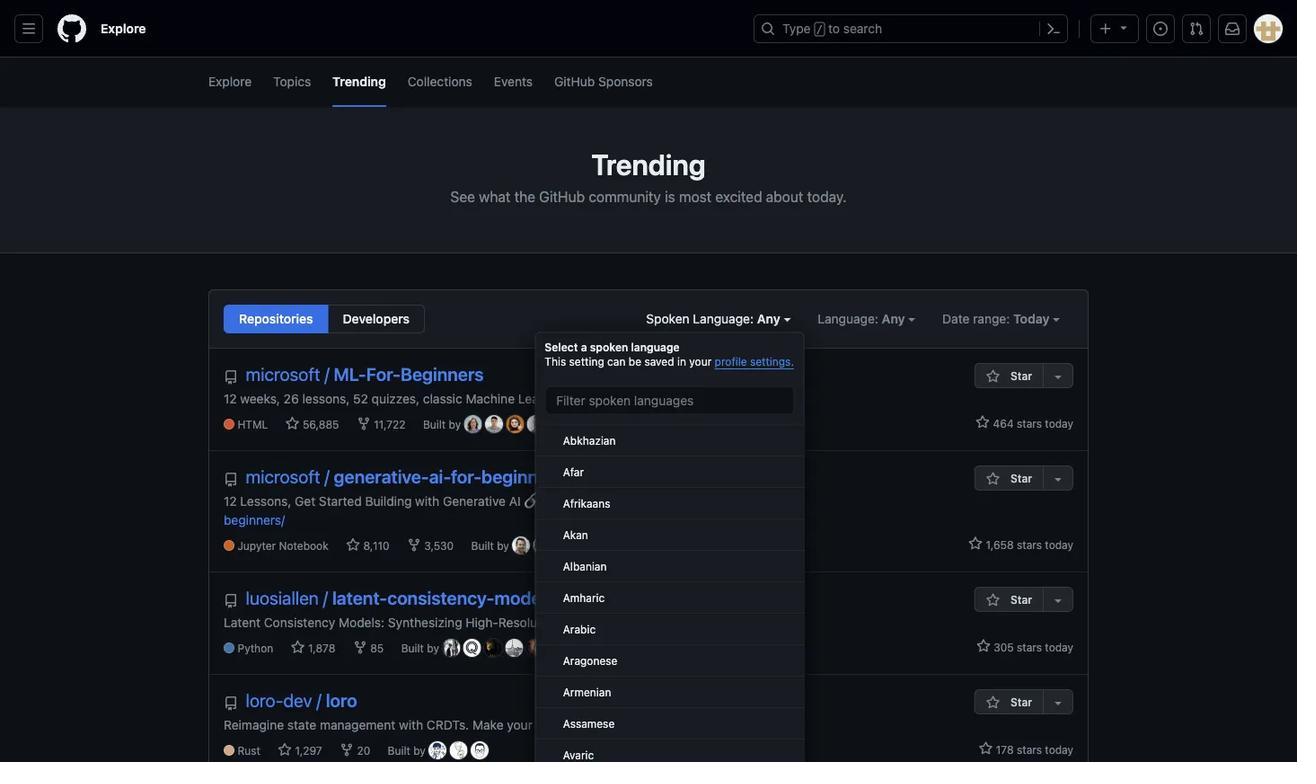 Task type: describe. For each thing, give the bounding box(es) containing it.
amharic link
[[536, 582, 804, 613]]

loro-dev / loro
[[246, 690, 357, 711]]

11,722 link
[[357, 417, 406, 433]]

few-
[[636, 615, 665, 629]]

select
[[545, 341, 578, 354]]

html
[[238, 418, 268, 431]]

178 stars today
[[993, 743, 1074, 756]]

464
[[994, 417, 1014, 430]]

effortlessly.
[[639, 717, 707, 732]]

2 language: from the left
[[818, 311, 879, 326]]

star for model
[[1011, 593, 1033, 606]]

afar link
[[536, 456, 804, 488]]

classic
[[423, 391, 463, 406]]

52
[[353, 391, 368, 406]]

12 for microsoft / generative-ai-for-beginners
[[224, 493, 237, 508]]

@hereje image
[[485, 415, 503, 433]]

jupyter notebook
[[238, 540, 329, 552]]

command palette image
[[1047, 22, 1061, 36]]

1,878
[[305, 642, 336, 655]]

to
[[829, 21, 840, 36]]

@softchris image
[[527, 415, 545, 433]]

a
[[581, 341, 587, 354]]

this
[[545, 355, 566, 368]]

crdts.
[[427, 717, 469, 732]]

notebook
[[279, 540, 329, 552]]

beginners
[[482, 466, 564, 487]]

arabic
[[563, 622, 595, 635]]

luosiallen
[[246, 587, 319, 608]]

range:
[[973, 311, 1010, 326]]

github sponsors link
[[554, 58, 653, 107]]

latent consistency models: synthesizing high-resolution images with few-step inference
[[224, 615, 750, 629]]

language: any
[[818, 311, 909, 326]]

python
[[238, 642, 273, 655]]

repo image for microsoft / ml-for-beginners
[[224, 370, 238, 385]]

weeks,
[[240, 391, 280, 406]]

your inside select a spoken language this setting can be                saved              in your profile settings.
[[689, 355, 712, 368]]

microsoft / ml-for-beginners
[[246, 364, 484, 385]]

by for beginners
[[449, 418, 461, 431]]

issue opened image
[[1154, 22, 1168, 36]]

1 horizontal spatial explore link
[[208, 58, 252, 107]]

afrikaans
[[563, 497, 610, 509]]

select a spoken language this setting can be                saved              in your profile settings.
[[545, 341, 794, 368]]

fork image for ai-
[[407, 538, 421, 552]]

star image inside button
[[986, 369, 1001, 384]]

learning
[[518, 391, 569, 406]]

see
[[451, 188, 475, 205]]

@leeeon233 image
[[450, 741, 468, 759]]

for-
[[366, 364, 401, 385]]

star image for generative-ai-for-beginners
[[969, 536, 983, 551]]

2 any from the left
[[882, 311, 905, 326]]

arabic link
[[536, 613, 804, 645]]

0 vertical spatial explore
[[101, 21, 146, 36]]

0 vertical spatial with
[[415, 493, 440, 508]]

consistency
[[264, 615, 335, 629]]

star button for model
[[975, 587, 1043, 612]]

microsoft for microsoft / generative-ai-for-beginners
[[246, 466, 320, 487]]

trending link
[[333, 58, 386, 107]]

what
[[479, 188, 511, 205]]

date
[[943, 311, 970, 326]]

/ right dev
[[317, 690, 322, 711]]

about
[[766, 188, 804, 205]]

github sponsors
[[554, 74, 653, 89]]

github inside trending see what the github community is most excited about today.
[[539, 188, 585, 205]]

4 star button from the top
[[975, 689, 1043, 714]]

@jlooper image
[[464, 415, 482, 433]]

reimagine
[[224, 717, 284, 732]]

lessons,
[[240, 493, 291, 508]]

20
[[354, 745, 370, 757]]

synthesizing
[[388, 615, 462, 629]]

language
[[631, 341, 680, 354]]

can
[[608, 355, 626, 368]]

26
[[284, 391, 299, 406]]

/ for ml-for-beginners
[[325, 364, 330, 385]]

is
[[665, 188, 676, 205]]

Type or choose a spoken language text field
[[545, 386, 795, 415]]

armenian link
[[536, 676, 804, 708]]

built for for-
[[423, 418, 446, 431]]

microsoft / generative-ai-for-beginners
[[246, 466, 564, 487]]

community
[[589, 188, 661, 205]]

star button for beginners
[[975, 363, 1043, 388]]

add this repository to a list image for for-
[[1051, 472, 1066, 486]]

sponsors
[[599, 74, 653, 89]]

today for model
[[1045, 641, 1074, 653]]

repo image for luosiallen / latent-consistency-model
[[224, 594, 238, 608]]

built for ai-
[[471, 540, 494, 552]]

management
[[320, 717, 396, 732]]

add this repository to a list image
[[1051, 593, 1066, 607]]

topics link
[[273, 58, 311, 107]]

@zxch3n image
[[429, 741, 447, 759]]

homepage image
[[58, 14, 86, 43]]

3,530 link
[[407, 538, 454, 554]]

ml-
[[334, 364, 366, 385]]

1,878 link
[[291, 640, 336, 657]]

resolution
[[499, 615, 559, 629]]

ai
[[509, 493, 521, 508]]

1 any from the left
[[757, 311, 781, 326]]

today for for-
[[1045, 538, 1074, 551]]

https://microsoft.github.io/generative-
[[540, 493, 761, 508]]

started
[[319, 493, 362, 508]]

@luosiallen image
[[442, 639, 460, 657]]

https://microsoft.github.io/generative-ai-for- beginners/ link
[[224, 493, 798, 527]]

triangle down image
[[1117, 20, 1131, 35]]

1,658
[[986, 538, 1014, 551]]

/ for generative-ai-for-beginners
[[325, 466, 330, 487]]

@vidushi gupta image
[[506, 415, 524, 433]]

built by for beginners
[[423, 418, 464, 431]]

github inside github sponsors link
[[554, 74, 595, 89]]

latent
[[224, 615, 261, 629]]

excited
[[716, 188, 763, 205]]

all
[[592, 391, 604, 406]]

dev
[[283, 690, 312, 711]]

star image for ml-for-beginners
[[976, 415, 990, 430]]

step
[[665, 615, 692, 629]]

afar
[[563, 465, 584, 478]]

0 horizontal spatial explore link
[[93, 14, 153, 43]]

@koreyspace image
[[533, 536, 551, 554]]

0 horizontal spatial ai-
[[429, 466, 451, 487]]

jupyter
[[238, 540, 276, 552]]

🔗
[[524, 493, 537, 508]]

4 stars from the top
[[1017, 743, 1042, 756]]

@john0isaac image
[[512, 536, 530, 554]]

1,297
[[292, 745, 322, 757]]

star image down 464
[[986, 472, 1001, 486]]

built by for for-
[[471, 540, 512, 552]]

star for beginners
[[1011, 369, 1033, 382]]

machine
[[466, 391, 515, 406]]

developers link
[[328, 305, 425, 333]]

beginners/
[[224, 512, 285, 527]]



Task type: locate. For each thing, give the bounding box(es) containing it.
fork image for for-
[[357, 417, 371, 431]]

explore link left topics "link"
[[208, 58, 252, 107]]

3 stars from the top
[[1017, 641, 1042, 653]]

today down add this repository to a list image
[[1045, 641, 1074, 653]]

star image left 1,658
[[969, 536, 983, 551]]

star image for 1,297
[[278, 743, 292, 757]]

by left @jlooper image
[[449, 418, 461, 431]]

star image left the 178
[[979, 741, 993, 756]]

aragonese link
[[536, 645, 804, 676]]

1 horizontal spatial language:
[[818, 311, 879, 326]]

12 for microsoft / ml-for-beginners
[[224, 391, 237, 406]]

albanian link
[[536, 550, 804, 582]]

built for consistency-
[[401, 642, 424, 655]]

ai- inside https://microsoft.github.io/generative-ai-for- beginners/
[[761, 493, 777, 508]]

0 vertical spatial 12
[[224, 391, 237, 406]]

star button down 464
[[975, 465, 1043, 491]]

events
[[494, 74, 533, 89]]

repo image up reimagine
[[224, 696, 238, 711]]

star button up 464
[[975, 363, 1043, 388]]

fork image right 8,110
[[407, 538, 421, 552]]

star image for 8,110
[[346, 538, 360, 552]]

fork image inside 11,722 link
[[357, 417, 371, 431]]

star image left 305
[[977, 639, 991, 653]]

trending up is at right top
[[592, 147, 706, 182]]

fork image
[[357, 417, 371, 431], [353, 640, 367, 655]]

generative-
[[334, 466, 429, 487]]

trending for trending
[[333, 74, 386, 89]]

high-
[[466, 615, 499, 629]]

luosiallen / latent-consistency-model
[[246, 587, 546, 608]]

1 vertical spatial ai-
[[761, 493, 777, 508]]

1 horizontal spatial fork image
[[407, 538, 421, 552]]

microsoft up 26
[[246, 364, 320, 385]]

1 vertical spatial explore link
[[208, 58, 252, 107]]

type / to search
[[783, 21, 883, 36]]

notifications image
[[1226, 22, 1240, 36]]

12
[[224, 391, 237, 406], [224, 493, 237, 508]]

fork image inside 85 link
[[353, 640, 367, 655]]

0 horizontal spatial fork image
[[340, 743, 354, 757]]

1 stars from the top
[[1017, 417, 1042, 430]]

fork image down 52
[[357, 417, 371, 431]]

repo image up beginners/
[[224, 473, 238, 487]]

1 vertical spatial github
[[539, 188, 585, 205]]

star image up 305
[[986, 593, 1001, 607]]

github right 'the'
[[539, 188, 585, 205]]

1 horizontal spatial for-
[[777, 493, 798, 508]]

star image
[[285, 417, 300, 431], [986, 472, 1001, 486], [346, 538, 360, 552], [986, 593, 1001, 607], [977, 639, 991, 653], [291, 640, 305, 655], [986, 696, 1001, 710], [979, 741, 993, 756], [278, 743, 292, 757]]

stars right the 178
[[1017, 743, 1042, 756]]

state
[[287, 717, 316, 732]]

built by down synthesizing
[[401, 642, 442, 655]]

1 vertical spatial star image
[[976, 415, 990, 430]]

models:
[[339, 615, 385, 629]]

fork image inside the 3,530 link
[[407, 538, 421, 552]]

star for for-
[[1011, 472, 1033, 484]]

saved
[[645, 355, 674, 368]]

add this repository to a list image up '178 stars today'
[[1051, 696, 1066, 710]]

star image inside 56,885 link
[[285, 417, 300, 431]]

0 horizontal spatial any
[[757, 311, 781, 326]]

generative
[[443, 493, 506, 508]]

star image down 26
[[285, 417, 300, 431]]

star button for for-
[[975, 465, 1043, 491]]

305 stars today
[[991, 641, 1074, 653]]

with left crdts.
[[399, 717, 423, 732]]

events link
[[494, 58, 533, 107]]

add this repository to a list image down 464 stars today
[[1051, 472, 1066, 486]]

lessons,
[[302, 391, 350, 406]]

fork image for loro
[[340, 743, 354, 757]]

built down "classic"
[[423, 418, 446, 431]]

fork image inside 20 link
[[340, 743, 354, 757]]

2 repo image from the top
[[224, 473, 238, 487]]

12 left the weeks,
[[224, 391, 237, 406]]

stars for model
[[1017, 641, 1042, 653]]

built for loro
[[388, 745, 411, 757]]

@tyq1024 image
[[463, 639, 481, 657]]

@leestott image
[[554, 536, 572, 554]]

repo image for microsoft / generative-ai-for-beginners
[[224, 473, 238, 487]]

2 today from the top
[[1045, 538, 1074, 551]]

add this repository to a list image for beginners
[[1051, 369, 1066, 384]]

add this repository to a list image
[[1051, 369, 1066, 384], [1051, 472, 1066, 486], [1051, 696, 1066, 710]]

collections link
[[408, 58, 473, 107]]

1 horizontal spatial your
[[689, 355, 712, 368]]

microsoft for microsoft / ml-for-beginners
[[246, 364, 320, 385]]

star image for 56,885
[[285, 417, 300, 431]]

4 star from the top
[[1011, 696, 1033, 708]]

trending right topics
[[333, 74, 386, 89]]

repo image up "latent"
[[224, 594, 238, 608]]

1 vertical spatial 12
[[224, 493, 237, 508]]

@chenxwh image
[[505, 639, 523, 657]]

1 horizontal spatial ai-
[[761, 493, 777, 508]]

built by right 20
[[388, 745, 429, 757]]

1 repo image from the top
[[224, 370, 238, 385]]

stars for beginners
[[1017, 417, 1042, 430]]

settings.
[[750, 355, 794, 368]]

star left add this repository to a list image
[[1011, 593, 1033, 606]]

building
[[365, 493, 412, 508]]

explore right homepage 'icon'
[[101, 21, 146, 36]]

repo image for loro-dev / loro
[[224, 696, 238, 711]]

0 vertical spatial for-
[[451, 466, 482, 487]]

0 vertical spatial repo image
[[224, 370, 238, 385]]

star image
[[986, 369, 1001, 384], [976, 415, 990, 430], [969, 536, 983, 551]]

with down microsoft / generative-ai-for-beginners
[[415, 493, 440, 508]]

1 vertical spatial explore
[[208, 74, 252, 89]]

with left 'few-'
[[608, 615, 632, 629]]

explore link right homepage 'icon'
[[93, 14, 153, 43]]

star image down the started
[[346, 538, 360, 552]]

model
[[495, 587, 546, 608]]

stars right 464
[[1017, 417, 1042, 430]]

star image for 178 stars today
[[979, 741, 993, 756]]

collaborative
[[561, 717, 636, 732]]

56,885
[[300, 418, 339, 431]]

1,297 link
[[278, 743, 322, 759]]

0 vertical spatial fork image
[[357, 417, 371, 431]]

profile settings. link
[[715, 355, 794, 368]]

amharic
[[563, 591, 605, 603]]

topics
[[273, 74, 311, 89]]

assamese link
[[536, 708, 804, 739]]

2 vertical spatial add this repository to a list image
[[1051, 696, 1066, 710]]

0 vertical spatial fork image
[[407, 538, 421, 552]]

for-
[[451, 466, 482, 487], [777, 493, 798, 508]]

explore left topics
[[208, 74, 252, 89]]

star image up 464
[[986, 369, 1001, 384]]

2 vertical spatial with
[[399, 717, 423, 732]]

1,658 stars today
[[983, 538, 1074, 551]]

star image up the 178
[[986, 696, 1001, 710]]

2 star from the top
[[1011, 472, 1033, 484]]

akan link
[[536, 519, 804, 550]]

star image left 464
[[976, 415, 990, 430]]

your right in on the right
[[689, 355, 712, 368]]

12 lessons, get started building with generative ai 🔗
[[224, 493, 540, 508]]

any up settings.
[[757, 311, 781, 326]]

3 star from the top
[[1011, 593, 1033, 606]]

today up add this repository to a list image
[[1045, 538, 1074, 551]]

star up '178 stars today'
[[1011, 696, 1033, 708]]

fork image down management
[[340, 743, 354, 757]]

microsoft up lessons,
[[246, 466, 320, 487]]

be
[[629, 355, 642, 368]]

464 stars today
[[990, 417, 1074, 430]]

any
[[757, 311, 781, 326], [882, 311, 905, 326]]

by left @luosiallen image on the left bottom
[[427, 642, 439, 655]]

collections
[[408, 74, 473, 89]]

0 horizontal spatial explore
[[101, 21, 146, 36]]

built
[[423, 418, 446, 431], [471, 540, 494, 552], [401, 642, 424, 655], [388, 745, 411, 757]]

8,110
[[360, 540, 390, 552]]

trending see what the github community is most excited about today.
[[451, 147, 847, 205]]

star image inside 8,110 link
[[346, 538, 360, 552]]

stars for for-
[[1017, 538, 1042, 551]]

repo image
[[224, 594, 238, 608], [224, 696, 238, 711]]

star image inside 1,878 link
[[291, 640, 305, 655]]

/ inside type / to search
[[817, 23, 823, 36]]

2 microsoft from the top
[[246, 466, 320, 487]]

@softchris image
[[575, 536, 593, 554]]

11,722
[[371, 418, 406, 431]]

today for beginners
[[1045, 417, 1074, 430]]

0 horizontal spatial language:
[[693, 311, 754, 326]]

1 12 from the top
[[224, 391, 237, 406]]

by left @john0isaac icon
[[497, 540, 509, 552]]

2 repo image from the top
[[224, 696, 238, 711]]

0 vertical spatial your
[[689, 355, 712, 368]]

star down 464 stars today
[[1011, 472, 1033, 484]]

star image inside 1,297 "link"
[[278, 743, 292, 757]]

developers
[[343, 311, 410, 326]]

fork image
[[407, 538, 421, 552], [340, 743, 354, 757]]

3 add this repository to a list image from the top
[[1051, 696, 1066, 710]]

by for for-
[[497, 540, 509, 552]]

stars right 1,658
[[1017, 538, 1042, 551]]

star image for 1,878
[[291, 640, 305, 655]]

star image down the state
[[278, 743, 292, 757]]

latent-
[[332, 587, 388, 608]]

today right 464
[[1045, 417, 1074, 430]]

explore
[[101, 21, 146, 36], [208, 74, 252, 89]]

1 vertical spatial repo image
[[224, 473, 238, 487]]

trending
[[333, 74, 386, 89], [592, 147, 706, 182]]

1 horizontal spatial any
[[882, 311, 905, 326]]

85 link
[[353, 640, 384, 657]]

1 vertical spatial repo image
[[224, 696, 238, 711]]

trending for trending see what the github community is most excited about today.
[[592, 147, 706, 182]]

0 vertical spatial ai-
[[429, 466, 451, 487]]

built down synthesizing
[[401, 642, 424, 655]]

search
[[844, 21, 883, 36]]

by for model
[[427, 642, 439, 655]]

repo image
[[224, 370, 238, 385], [224, 473, 238, 487]]

abkhazian link
[[536, 425, 804, 456]]

star image for 305 stars today
[[977, 639, 991, 653]]

built by down https://microsoft.github.io/generative-ai-for- beginners/
[[471, 540, 512, 552]]

1 star button from the top
[[975, 363, 1043, 388]]

for- inside https://microsoft.github.io/generative-ai-for- beginners/
[[777, 493, 798, 508]]

explore link
[[93, 14, 153, 43], [208, 58, 252, 107]]

spoken
[[590, 341, 628, 354]]

type
[[783, 21, 811, 36]]

1 today from the top
[[1045, 417, 1074, 430]]

images
[[563, 615, 605, 629]]

0 horizontal spatial trending
[[333, 74, 386, 89]]

spoken
[[646, 311, 690, 326]]

profile
[[715, 355, 747, 368]]

0 horizontal spatial your
[[507, 717, 533, 732]]

0 vertical spatial microsoft
[[246, 364, 320, 385]]

aragonese
[[563, 654, 617, 666]]

0 horizontal spatial for-
[[451, 466, 482, 487]]

178
[[996, 743, 1014, 756]]

85
[[367, 642, 384, 655]]

4 today from the top
[[1045, 743, 1074, 756]]

/ left the to
[[817, 23, 823, 36]]

3 today from the top
[[1045, 641, 1074, 653]]

today
[[1045, 417, 1074, 430], [1045, 538, 1074, 551], [1045, 641, 1074, 653], [1045, 743, 1074, 756]]

0 vertical spatial github
[[554, 74, 595, 89]]

rust
[[238, 745, 260, 757]]

3 star button from the top
[[975, 587, 1043, 612]]

microsoft
[[246, 364, 320, 385], [246, 466, 320, 487]]

1 vertical spatial fork image
[[340, 743, 354, 757]]

56,885 link
[[285, 417, 339, 433]]

2 add this repository to a list image from the top
[[1051, 472, 1066, 486]]

built by for model
[[401, 642, 442, 655]]

fork image down models:
[[353, 640, 367, 655]]

/ left 'ml-'
[[325, 364, 330, 385]]

your left app
[[507, 717, 533, 732]]

stars right 305
[[1017, 641, 1042, 653]]

1 vertical spatial for-
[[777, 493, 798, 508]]

1 vertical spatial add this repository to a list image
[[1051, 472, 1066, 486]]

star image down consistency
[[291, 640, 305, 655]]

akan
[[563, 528, 588, 541]]

2 star button from the top
[[975, 465, 1043, 491]]

1 language: from the left
[[693, 311, 754, 326]]

git pull request image
[[1190, 22, 1204, 36]]

@kinfey image
[[596, 536, 614, 554]]

1 vertical spatial your
[[507, 717, 533, 732]]

/ for to search
[[817, 23, 823, 36]]

date range: today
[[943, 311, 1053, 326]]

8,110 link
[[346, 538, 390, 554]]

avaric link
[[536, 739, 804, 762]]

0 vertical spatial star image
[[986, 369, 1001, 384]]

1 vertical spatial with
[[608, 615, 632, 629]]

get
[[295, 493, 316, 508]]

0 vertical spatial add this repository to a list image
[[1051, 369, 1066, 384]]

star button up the 178
[[975, 689, 1043, 714]]

3,530
[[421, 540, 454, 552]]

plus image
[[1099, 22, 1113, 36]]

built right 20
[[388, 745, 411, 757]]

@mjpyeon image
[[484, 639, 502, 657]]

any left date
[[882, 311, 905, 326]]

2 12 from the top
[[224, 493, 237, 508]]

1 vertical spatial trending
[[592, 147, 706, 182]]

0 vertical spatial explore link
[[93, 14, 153, 43]]

repo image up html
[[224, 370, 238, 385]]

star up 464 stars today
[[1011, 369, 1033, 382]]

add this repository to a list image up 464 stars today
[[1051, 369, 1066, 384]]

github left sponsors
[[554, 74, 595, 89]]

1 horizontal spatial trending
[[592, 147, 706, 182]]

menu
[[535, 332, 805, 762]]

1 microsoft from the top
[[246, 364, 320, 385]]

2 vertical spatial star image
[[969, 536, 983, 551]]

by left @zxch3n image
[[414, 745, 426, 757]]

1 vertical spatial microsoft
[[246, 466, 320, 487]]

1 vertical spatial fork image
[[353, 640, 367, 655]]

/ for latent-consistency-model
[[323, 587, 328, 608]]

1 horizontal spatial explore
[[208, 74, 252, 89]]

trending inside trending see what the github community is most excited about today.
[[592, 147, 706, 182]]

@imsingee image
[[471, 741, 489, 759]]

built left @john0isaac icon
[[471, 540, 494, 552]]

@minwook shin image
[[548, 415, 566, 433]]

1 repo image from the top
[[224, 594, 238, 608]]

built by down "classic"
[[423, 418, 464, 431]]

make
[[473, 717, 504, 732]]

@akx image
[[526, 639, 544, 657]]

12 up beginners/
[[224, 493, 237, 508]]

2 stars from the top
[[1017, 538, 1042, 551]]

0 vertical spatial repo image
[[224, 594, 238, 608]]

/ left latent-
[[323, 587, 328, 608]]

today right the 178
[[1045, 743, 1074, 756]]

beginners
[[401, 364, 484, 385]]

fork image for consistency-
[[353, 640, 367, 655]]

/ up the started
[[325, 466, 330, 487]]

inference
[[695, 615, 750, 629]]

reimagine state management with crdts. make your app collaborative effortlessly.
[[224, 717, 707, 732]]

star button up 305
[[975, 587, 1043, 612]]

menu containing select a spoken language
[[535, 332, 805, 762]]

1 add this repository to a list image from the top
[[1051, 369, 1066, 384]]

https://microsoft.github.io/generative-ai-for- beginners/
[[224, 493, 798, 527]]

github
[[554, 74, 595, 89], [539, 188, 585, 205]]

quizzes,
[[372, 391, 420, 406]]

0 vertical spatial trending
[[333, 74, 386, 89]]

1 star from the top
[[1011, 369, 1033, 382]]



Task type: vqa. For each thing, say whether or not it's contained in the screenshot.
eye 'Image' to the left
no



